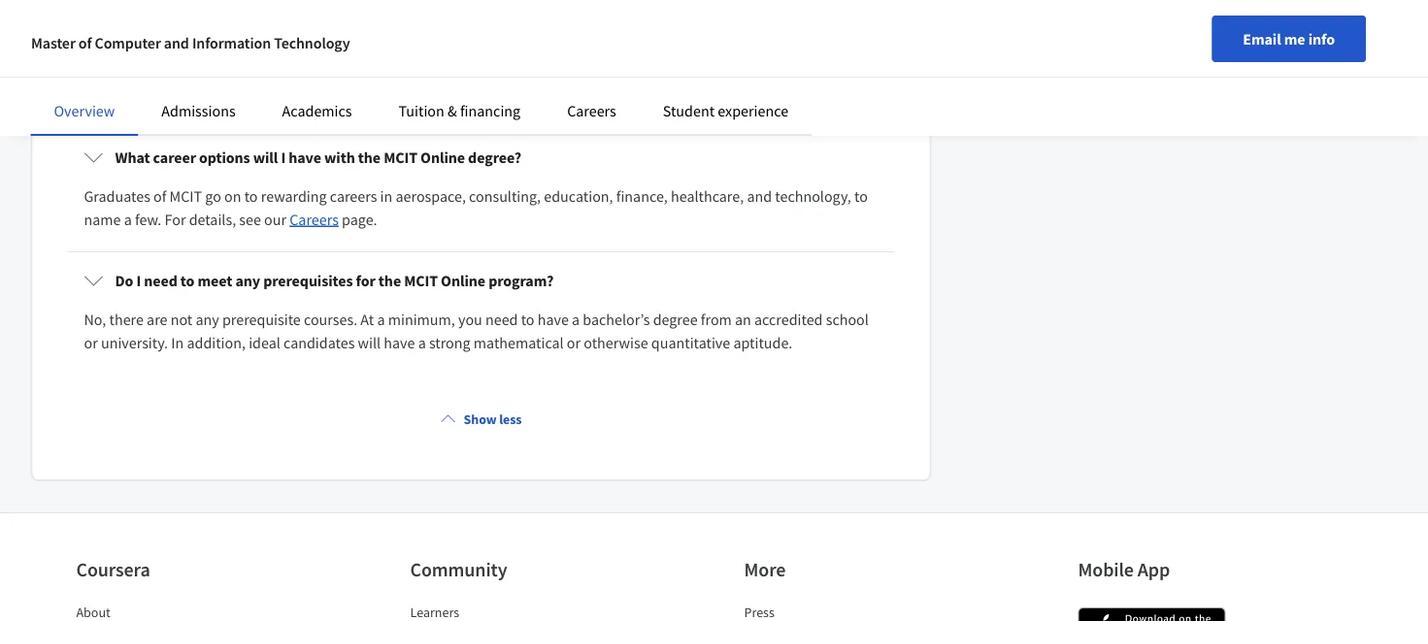 Task type: vqa. For each thing, say whether or not it's contained in the screenshot.
the Businesses in the left top of the page
no



Task type: locate. For each thing, give the bounding box(es) containing it.
any up addition,
[[196, 310, 219, 329]]

concepts
[[290, 63, 348, 83]]

0 horizontal spatial will
[[111, 63, 134, 83]]

graduates
[[84, 186, 150, 206]]

need
[[144, 271, 177, 290], [485, 310, 518, 329]]

0 horizontal spatial careers
[[290, 210, 339, 229]]

0 vertical spatial need
[[144, 271, 177, 290]]

2 horizontal spatial and
[[747, 186, 772, 206]]

0 vertical spatial you
[[419, 63, 443, 83]]

will up javascript,
[[111, 63, 134, 83]]

1 horizontal spatial –
[[696, 63, 703, 83]]

1 horizontal spatial careers link
[[567, 101, 616, 120]]

app
[[1138, 558, 1170, 582]]

you up strong
[[458, 310, 482, 329]]

name
[[84, 210, 121, 229]]

are inside you will also learn fundamental concepts that allow you to quickly learn many other languages – including rust, go, javascript, etc. – even though they are not explicitly taught in our curriculum.
[[313, 86, 333, 106]]

admissions
[[161, 101, 236, 120]]

a
[[124, 210, 132, 229], [377, 310, 385, 329], [572, 310, 580, 329], [418, 333, 426, 352]]

a down minimum, at the left of page
[[418, 333, 426, 352]]

0 vertical spatial are
[[313, 86, 333, 106]]

meet
[[198, 271, 232, 290]]

have left with
[[289, 148, 321, 167]]

1 vertical spatial are
[[147, 310, 168, 329]]

1 horizontal spatial or
[[567, 333, 581, 352]]

2 vertical spatial will
[[358, 333, 381, 352]]

what career options will i have with the mcit online degree? button
[[68, 130, 894, 184]]

list item for more
[[744, 603, 909, 621]]

mcit inside graduates of mcit go on to rewarding careers in aerospace, consulting, education, finance, healthcare, and technology, to name a few. for details, see our
[[170, 186, 202, 206]]

list item down community
[[410, 603, 575, 621]]

healthcare,
[[671, 186, 744, 206]]

in right careers
[[380, 186, 393, 206]]

2 horizontal spatial have
[[538, 310, 569, 329]]

1 horizontal spatial need
[[485, 310, 518, 329]]

not
[[336, 86, 358, 106], [171, 310, 193, 329]]

0 horizontal spatial not
[[171, 310, 193, 329]]

list item down more
[[744, 603, 909, 621]]

0 vertical spatial not
[[336, 86, 358, 106]]

0 vertical spatial online
[[147, 20, 190, 40]]

1 horizontal spatial will
[[253, 148, 278, 167]]

0 vertical spatial will
[[111, 63, 134, 83]]

1 vertical spatial of
[[153, 186, 166, 206]]

to up mathematical
[[521, 310, 535, 329]]

student
[[663, 101, 715, 120]]

learn up etc.
[[167, 63, 200, 83]]

– right etc.
[[186, 86, 193, 106]]

a right at
[[377, 310, 385, 329]]

or down no,
[[84, 333, 98, 352]]

of right master
[[78, 33, 92, 52]]

to up taught
[[446, 63, 460, 83]]

of inside graduates of mcit go on to rewarding careers in aerospace, consulting, education, finance, healthcare, and technology, to name a few. for details, see our
[[153, 186, 166, 206]]

not inside no, there are not any prerequisite courses. at a minimum, you need to have a bachelor's degree from an accredited school or university. in addition, ideal candidates will have a strong mathematical or otherwise quantitative aptitude.
[[171, 310, 193, 329]]

–
[[696, 63, 703, 83], [186, 86, 193, 106]]

list item for community
[[410, 603, 575, 621]]

0 vertical spatial of
[[78, 33, 92, 52]]

tuition
[[399, 101, 444, 120]]

details,
[[189, 210, 236, 229]]

0 horizontal spatial are
[[147, 310, 168, 329]]

tuition & financing link
[[399, 101, 521, 120]]

careers down the other
[[567, 101, 616, 120]]

tuition & financing
[[399, 101, 521, 120]]

1 horizontal spatial you
[[458, 310, 482, 329]]

online up no, there are not any prerequisite courses. at a minimum, you need to have a bachelor's degree from an accredited school or university. in addition, ideal candidates will have a strong mathematical or otherwise quantitative aptitude.
[[441, 271, 485, 290]]

0 horizontal spatial of
[[78, 33, 92, 52]]

– left including
[[696, 63, 703, 83]]

accredited
[[754, 310, 823, 329]]

allow
[[381, 63, 416, 83]]

online up also
[[147, 20, 190, 40]]

options
[[199, 148, 250, 167]]

0 horizontal spatial need
[[144, 271, 177, 290]]

1 list item from the left
[[76, 603, 241, 621]]

0 horizontal spatial our
[[264, 210, 286, 229]]

not down 'that' on the left top
[[336, 86, 358, 106]]

aptitude.
[[733, 333, 793, 352]]

includes
[[267, 20, 322, 40]]

1 vertical spatial our
[[264, 210, 286, 229]]

1 horizontal spatial of
[[153, 186, 166, 206]]

to
[[446, 63, 460, 83], [244, 186, 258, 206], [854, 186, 868, 206], [180, 271, 195, 290], [521, 310, 535, 329]]

mathematical
[[474, 333, 564, 352]]

otherwise
[[584, 333, 648, 352]]

1 vertical spatial will
[[253, 148, 278, 167]]

1 horizontal spatial not
[[336, 86, 358, 106]]

i up rewarding
[[281, 148, 286, 167]]

2 list item from the left
[[410, 603, 575, 621]]

careers
[[567, 101, 616, 120], [290, 210, 339, 229]]

languages
[[627, 63, 693, 83]]

2 horizontal spatial list item
[[744, 603, 909, 621]]

have up mathematical
[[538, 310, 569, 329]]

and right the c
[[601, 20, 626, 40]]

and
[[601, 20, 626, 40], [164, 33, 189, 52], [747, 186, 772, 206]]

have
[[289, 148, 321, 167], [538, 310, 569, 329], [384, 333, 415, 352]]

careers link down the other
[[567, 101, 616, 120]]

mcit right the
[[112, 20, 144, 40]]

program?
[[488, 271, 554, 290]]

less
[[499, 411, 522, 428]]

2 horizontal spatial will
[[358, 333, 381, 352]]

a inside graduates of mcit go on to rewarding careers in aerospace, consulting, education, finance, healthcare, and technology, to name a few. for details, see our
[[124, 210, 132, 229]]

university.
[[101, 333, 168, 352]]

1 vertical spatial need
[[485, 310, 518, 329]]

not up in
[[171, 310, 193, 329]]

email me info button
[[1212, 16, 1366, 62]]

fundamental
[[203, 63, 287, 83]]

education,
[[544, 186, 613, 206]]

0 horizontal spatial learn
[[167, 63, 200, 83]]

careers down rewarding
[[290, 210, 339, 229]]

you up taught
[[419, 63, 443, 83]]

in down quickly
[[469, 86, 481, 106]]

1 learn from the left
[[167, 63, 200, 83]]

courses.
[[304, 310, 357, 329]]

many
[[549, 63, 585, 83]]

are right "there"
[[147, 310, 168, 329]]

i
[[281, 148, 286, 167], [136, 271, 141, 290]]

any inside no, there are not any prerequisite courses. at a minimum, you need to have a bachelor's degree from an accredited school or university. in addition, ideal candidates will have a strong mathematical or otherwise quantitative aptitude.
[[196, 310, 219, 329]]

1 vertical spatial i
[[136, 271, 141, 290]]

the right for
[[378, 271, 401, 290]]

0 horizontal spatial have
[[289, 148, 321, 167]]

1 or from the left
[[84, 333, 98, 352]]

i right do
[[136, 271, 141, 290]]

c++.
[[629, 20, 658, 40]]

1 horizontal spatial our
[[484, 86, 506, 106]]

technology
[[274, 33, 350, 52]]

graduates of mcit go on to rewarding careers in aerospace, consulting, education, finance, healthcare, and technology, to name a few. for details, see our
[[84, 186, 868, 229]]

prerequisites
[[263, 271, 353, 290]]

1 vertical spatial you
[[458, 310, 482, 329]]

online up aerospace,
[[420, 148, 465, 167]]

on
[[224, 186, 241, 206]]

1 vertical spatial careers link
[[290, 210, 339, 229]]

computer
[[95, 33, 161, 52]]

what career options will i have with the mcit online degree?
[[115, 148, 522, 167]]

will right options
[[253, 148, 278, 167]]

to inside no, there are not any prerequisite courses. at a minimum, you need to have a bachelor's degree from an accredited school or university. in addition, ideal candidates will have a strong mathematical or otherwise quantitative aptitude.
[[521, 310, 535, 329]]

the
[[84, 20, 108, 40]]

list item
[[76, 603, 241, 621], [410, 603, 575, 621], [744, 603, 909, 621]]

also
[[137, 63, 163, 83]]

no,
[[84, 310, 106, 329]]

to inside dropdown button
[[180, 271, 195, 290]]

1 horizontal spatial have
[[384, 333, 415, 352]]

are
[[313, 86, 333, 106], [147, 310, 168, 329]]

have down minimum, at the left of page
[[384, 333, 415, 352]]

will down at
[[358, 333, 381, 352]]

1 vertical spatial careers
[[290, 210, 339, 229]]

0 vertical spatial –
[[696, 63, 703, 83]]

and right healthcare,
[[747, 186, 772, 206]]

0 horizontal spatial in
[[380, 186, 393, 206]]

experience
[[718, 101, 788, 120]]

technology,
[[775, 186, 851, 206]]

1 horizontal spatial any
[[235, 271, 260, 290]]

careers link down rewarding
[[290, 210, 339, 229]]

of for master
[[78, 33, 92, 52]]

1 vertical spatial in
[[380, 186, 393, 206]]

list item down 'coursera'
[[76, 603, 241, 621]]

strong
[[429, 333, 470, 352]]

1 vertical spatial any
[[196, 310, 219, 329]]

0 horizontal spatial any
[[196, 310, 219, 329]]

including
[[706, 63, 767, 83]]

with
[[324, 148, 355, 167]]

the mcit online curriculum includes python, java (including data structures), c and c++.
[[84, 20, 658, 40]]

or left otherwise
[[567, 333, 581, 352]]

at
[[361, 310, 374, 329]]

mcit up for
[[170, 186, 202, 206]]

2 vertical spatial have
[[384, 333, 415, 352]]

0 vertical spatial in
[[469, 86, 481, 106]]

do
[[115, 271, 133, 290]]

1 horizontal spatial list item
[[410, 603, 575, 621]]

need up mathematical
[[485, 310, 518, 329]]

1 vertical spatial not
[[171, 310, 193, 329]]

to left meet
[[180, 271, 195, 290]]

any
[[235, 271, 260, 290], [196, 310, 219, 329]]

learn up curriculum.
[[513, 63, 546, 83]]

are inside no, there are not any prerequisite courses. at a minimum, you need to have a bachelor's degree from an accredited school or university. in addition, ideal candidates will have a strong mathematical or otherwise quantitative aptitude.
[[147, 310, 168, 329]]

1 horizontal spatial learn
[[513, 63, 546, 83]]

see
[[239, 210, 261, 229]]

0 vertical spatial careers
[[567, 101, 616, 120]]

for
[[356, 271, 375, 290]]

careers page.
[[290, 210, 377, 229]]

0 horizontal spatial –
[[186, 86, 193, 106]]

0 vertical spatial any
[[235, 271, 260, 290]]

any right meet
[[235, 271, 260, 290]]

0 horizontal spatial and
[[164, 33, 189, 52]]

of
[[78, 33, 92, 52], [153, 186, 166, 206]]

overview
[[54, 101, 115, 120]]

student experience
[[663, 101, 788, 120]]

2 learn from the left
[[513, 63, 546, 83]]

1 horizontal spatial careers
[[567, 101, 616, 120]]

our down quickly
[[484, 86, 506, 106]]

you inside no, there are not any prerequisite courses. at a minimum, you need to have a bachelor's degree from an accredited school or university. in addition, ideal candidates will have a strong mathematical or otherwise quantitative aptitude.
[[458, 310, 482, 329]]

0 vertical spatial have
[[289, 148, 321, 167]]

show less button
[[433, 402, 530, 437]]

of up few.
[[153, 186, 166, 206]]

to inside you will also learn fundamental concepts that allow you to quickly learn many other languages – including rust, go, javascript, etc. – even though they are not explicitly taught in our curriculum.
[[446, 63, 460, 83]]

need right do
[[144, 271, 177, 290]]

3 list item from the left
[[744, 603, 909, 621]]

list item for coursera
[[76, 603, 241, 621]]

0 vertical spatial our
[[484, 86, 506, 106]]

online
[[147, 20, 190, 40], [420, 148, 465, 167], [441, 271, 485, 290]]

and right computer
[[164, 33, 189, 52]]

1 horizontal spatial in
[[469, 86, 481, 106]]

1 horizontal spatial i
[[281, 148, 286, 167]]

our right see on the top of the page
[[264, 210, 286, 229]]

will inside you will also learn fundamental concepts that allow you to quickly learn many other languages – including rust, go, javascript, etc. – even though they are not explicitly taught in our curriculum.
[[111, 63, 134, 83]]

a left few.
[[124, 210, 132, 229]]

our inside graduates of mcit go on to rewarding careers in aerospace, consulting, education, finance, healthcare, and technology, to name a few. for details, see our
[[264, 210, 286, 229]]

0 horizontal spatial list item
[[76, 603, 241, 621]]

in
[[469, 86, 481, 106], [380, 186, 393, 206]]

no, there are not any prerequisite courses. at a minimum, you need to have a bachelor's degree from an accredited school or university. in addition, ideal candidates will have a strong mathematical or otherwise quantitative aptitude.
[[84, 310, 869, 352]]

are down "concepts"
[[313, 86, 333, 106]]

you
[[419, 63, 443, 83], [458, 310, 482, 329]]

1 horizontal spatial are
[[313, 86, 333, 106]]

prerequisite
[[222, 310, 301, 329]]

0 horizontal spatial you
[[419, 63, 443, 83]]

the right with
[[358, 148, 381, 167]]

0 horizontal spatial or
[[84, 333, 98, 352]]

download on the app store image
[[1078, 608, 1226, 621]]

consulting,
[[469, 186, 541, 206]]

finance,
[[616, 186, 668, 206]]



Task type: describe. For each thing, give the bounding box(es) containing it.
etc.
[[159, 86, 183, 106]]

aerospace,
[[396, 186, 466, 206]]

python,
[[325, 20, 376, 40]]

taught
[[423, 86, 466, 106]]

mcit up minimum, at the left of page
[[404, 271, 438, 290]]

for
[[165, 210, 186, 229]]

addition,
[[187, 333, 246, 352]]

and inside graduates of mcit go on to rewarding careers in aerospace, consulting, education, finance, healthcare, and technology, to name a few. for details, see our
[[747, 186, 772, 206]]

candidates
[[284, 333, 355, 352]]

there
[[109, 310, 144, 329]]

school
[[826, 310, 869, 329]]

mobile app
[[1078, 558, 1170, 582]]

2 or from the left
[[567, 333, 581, 352]]

0 horizontal spatial i
[[136, 271, 141, 290]]

curriculum
[[193, 20, 264, 40]]

rewarding
[[261, 186, 327, 206]]

(including
[[412, 20, 477, 40]]

student experience link
[[663, 101, 788, 120]]

0 vertical spatial careers link
[[567, 101, 616, 120]]

email me info
[[1243, 29, 1335, 49]]

show
[[464, 411, 497, 428]]

to right on
[[244, 186, 258, 206]]

&
[[448, 101, 457, 120]]

will inside what career options will i have with the mcit online degree? dropdown button
[[253, 148, 278, 167]]

careers for careers page.
[[290, 210, 339, 229]]

you
[[84, 63, 108, 83]]

to right technology,
[[854, 186, 868, 206]]

degree?
[[468, 148, 522, 167]]

community
[[410, 558, 507, 582]]

academics
[[282, 101, 352, 120]]

explicitly
[[361, 86, 420, 106]]

degree
[[653, 310, 698, 329]]

they
[[281, 86, 310, 106]]

1 vertical spatial the
[[378, 271, 401, 290]]

that
[[351, 63, 377, 83]]

in
[[171, 333, 184, 352]]

info
[[1308, 29, 1335, 49]]

not inside you will also learn fundamental concepts that allow you to quickly learn many other languages – including rust, go, javascript, etc. – even though they are not explicitly taught in our curriculum.
[[336, 86, 358, 106]]

coursera
[[76, 558, 150, 582]]

2 vertical spatial online
[[441, 271, 485, 290]]

you inside you will also learn fundamental concepts that allow you to quickly learn many other languages – including rust, go, javascript, etc. – even though they are not explicitly taught in our curriculum.
[[419, 63, 443, 83]]

our inside you will also learn fundamental concepts that allow you to quickly learn many other languages – including rust, go, javascript, etc. – even though they are not explicitly taught in our curriculum.
[[484, 86, 506, 106]]

overview link
[[54, 101, 115, 120]]

mobile
[[1078, 558, 1134, 582]]

an
[[735, 310, 751, 329]]

0 vertical spatial the
[[358, 148, 381, 167]]

structures),
[[512, 20, 586, 40]]

careers
[[330, 186, 377, 206]]

me
[[1284, 29, 1305, 49]]

need inside do i need to meet any prerequisites for the mcit online program? dropdown button
[[144, 271, 177, 290]]

1 vertical spatial –
[[186, 86, 193, 106]]

0 vertical spatial i
[[281, 148, 286, 167]]

though
[[231, 86, 278, 106]]

page.
[[342, 210, 377, 229]]

careers for careers
[[567, 101, 616, 120]]

a left bachelor's
[[572, 310, 580, 329]]

mcit up aerospace,
[[384, 148, 417, 167]]

any inside dropdown button
[[235, 271, 260, 290]]

java
[[379, 20, 409, 40]]

minimum,
[[388, 310, 455, 329]]

go,
[[806, 63, 828, 83]]

1 vertical spatial have
[[538, 310, 569, 329]]

financing
[[460, 101, 521, 120]]

quickly
[[463, 63, 510, 83]]

1 horizontal spatial and
[[601, 20, 626, 40]]

do i need to meet any prerequisites for the mcit online program? button
[[68, 253, 894, 308]]

information
[[192, 33, 271, 52]]

academics link
[[282, 101, 352, 120]]

c
[[589, 20, 598, 40]]

what
[[115, 148, 150, 167]]

data
[[480, 20, 509, 40]]

show less
[[464, 411, 522, 428]]

career
[[153, 148, 196, 167]]

bachelor's
[[583, 310, 650, 329]]

0 horizontal spatial careers link
[[290, 210, 339, 229]]

in inside you will also learn fundamental concepts that allow you to quickly learn many other languages – including rust, go, javascript, etc. – even though they are not explicitly taught in our curriculum.
[[469, 86, 481, 106]]

in inside graduates of mcit go on to rewarding careers in aerospace, consulting, education, finance, healthcare, and technology, to name a few. for details, see our
[[380, 186, 393, 206]]

do i need to meet any prerequisites for the mcit online program?
[[115, 271, 554, 290]]

email
[[1243, 29, 1281, 49]]

will inside no, there are not any prerequisite courses. at a minimum, you need to have a bachelor's degree from an accredited school or university. in addition, ideal candidates will have a strong mathematical or otherwise quantitative aptitude.
[[358, 333, 381, 352]]

need inside no, there are not any prerequisite courses. at a minimum, you need to have a bachelor's degree from an accredited school or university. in addition, ideal candidates will have a strong mathematical or otherwise quantitative aptitude.
[[485, 310, 518, 329]]

go
[[205, 186, 221, 206]]

master
[[31, 33, 75, 52]]

more
[[744, 558, 786, 582]]

have inside dropdown button
[[289, 148, 321, 167]]

admissions link
[[161, 101, 236, 120]]

curriculum.
[[510, 86, 584, 106]]

of for graduates
[[153, 186, 166, 206]]

ideal
[[249, 333, 280, 352]]

even
[[197, 86, 228, 106]]

1 vertical spatial online
[[420, 148, 465, 167]]

master of computer and information technology
[[31, 33, 350, 52]]

quantitative
[[651, 333, 730, 352]]



